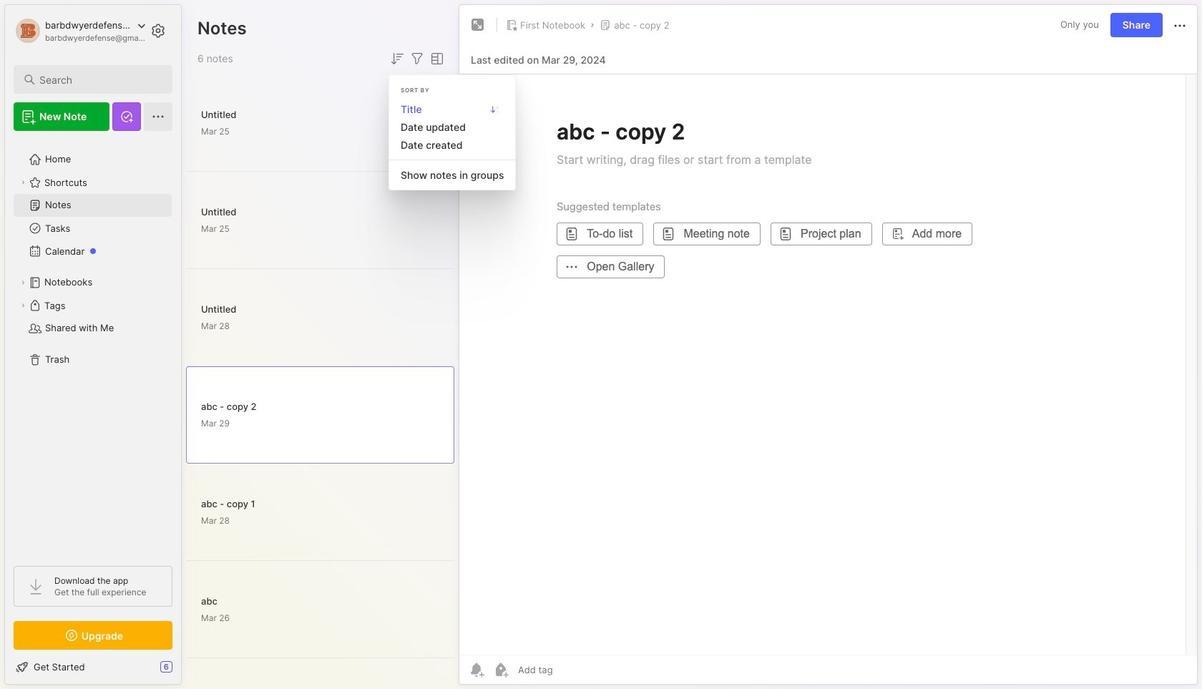 Task type: vqa. For each thing, say whether or not it's contained in the screenshot.
Search "text field"
yes



Task type: describe. For each thing, give the bounding box(es) containing it.
tree inside 'main' element
[[5, 140, 181, 553]]

expand notebooks image
[[19, 278, 27, 287]]

Search text field
[[39, 73, 160, 87]]

add a reminder image
[[468, 661, 485, 679]]

settings image
[[150, 22, 167, 39]]

note window element
[[459, 4, 1198, 689]]

View options field
[[426, 50, 446, 67]]

Add tag field
[[517, 663, 625, 676]]

none search field inside 'main' element
[[39, 71, 160, 88]]

add tag image
[[492, 661, 510, 679]]



Task type: locate. For each thing, give the bounding box(es) containing it.
dropdown list menu
[[389, 99, 516, 184]]

add filters image
[[409, 50, 426, 67]]

None search field
[[39, 71, 160, 88]]

more actions image
[[1172, 17, 1189, 34]]

tree
[[5, 140, 181, 553]]

expand note image
[[470, 16, 487, 34]]

expand tags image
[[19, 301, 27, 310]]

Account field
[[14, 16, 146, 45]]

Help and Learning task checklist field
[[5, 656, 181, 679]]

More actions field
[[1172, 16, 1189, 34]]

click to collapse image
[[181, 663, 191, 680]]

Add filters field
[[409, 50, 426, 67]]

Sort options field
[[389, 50, 406, 67]]

Note Editor text field
[[459, 74, 1197, 655]]

main element
[[0, 0, 186, 689]]



